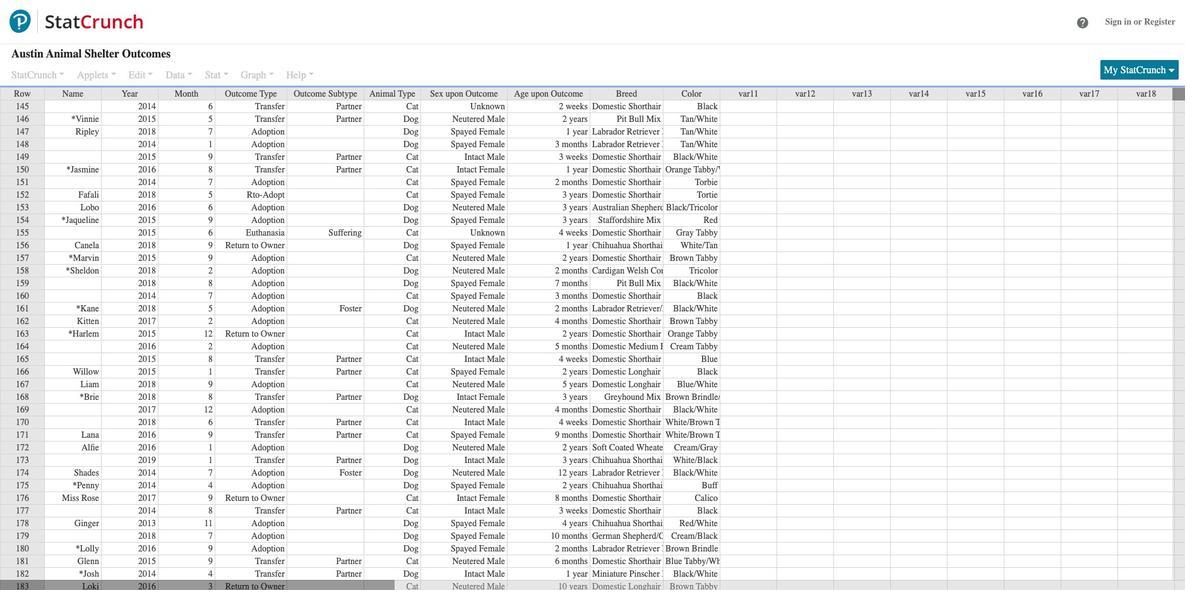 Task type: describe. For each thing, give the bounding box(es) containing it.
longhair for blue/white
[[629, 379, 661, 390]]

var13
[[853, 88, 873, 99]]

statcrunch top level menu menu bar
[[0, 60, 1186, 85]]

statcrunch
[[1121, 64, 1167, 76]]

calico
[[695, 493, 718, 503]]

4 outcome from the left
[[551, 88, 584, 99]]

mix for 148
[[662, 139, 677, 150]]

12 for adoption
[[204, 404, 213, 415]]

spayed female for 1 year chihuahua shorthair
[[451, 240, 505, 251]]

153
[[16, 202, 29, 213]]

black for 2 weeks domestic shorthair mix
[[698, 101, 718, 112]]

menu bar inside statcrunch top level menu menu bar
[[0, 63, 379, 85]]

willow
[[73, 366, 99, 377]]

male for 157
[[487, 253, 505, 263]]

3 2016 from the top
[[138, 341, 156, 352]]

intact for orange tabby/white
[[457, 164, 477, 175]]

adoption for 153
[[251, 202, 285, 213]]

6 for 2018
[[208, 417, 213, 428]]

2 for 161
[[555, 303, 560, 314]]

adoption for 148
[[251, 139, 285, 150]]

cat for 160
[[407, 291, 419, 301]]

1 intact male from the top
[[465, 152, 505, 162]]

2 months labrador retriever/pit bull
[[555, 303, 690, 314]]

torbie
[[695, 177, 718, 188]]

tabby for 164
[[696, 341, 718, 352]]

176
[[16, 493, 29, 503]]

domestic for 150
[[593, 164, 626, 175]]

1 neutered male from the top
[[453, 114, 505, 124]]

euthanasia
[[246, 227, 285, 238]]

mix for 155
[[664, 227, 679, 238]]

10 2018 from the top
[[138, 531, 156, 541]]

cat for 162
[[407, 316, 419, 327]]

domestic for 151
[[593, 177, 626, 188]]

labrador for 2 months labrador retriever mix
[[593, 543, 625, 554]]

canela
[[75, 240, 99, 251]]

domestic for 170
[[593, 417, 626, 428]]

7 for 160
[[208, 291, 213, 301]]

*penny
[[73, 480, 99, 491]]

partner for 170
[[336, 417, 362, 428]]

my statcrunch ▾ main content
[[0, 44, 1186, 590]]

animal type
[[370, 88, 416, 99]]

alfie
[[81, 442, 99, 453]]

mix for 162
[[664, 316, 679, 327]]

shepherd/cardigan
[[623, 531, 692, 541]]

miss rose
[[62, 493, 99, 503]]

9 months domestic shorthair mix
[[555, 430, 679, 440]]

spayed for 3 months labrador retriever mix tan/white
[[451, 139, 477, 150]]

return to owner for 2015
[[225, 328, 285, 339]]

156
[[16, 240, 29, 251]]

age upon outcome
[[514, 88, 584, 99]]

9 2018 from the top
[[138, 417, 156, 428]]

166
[[16, 366, 29, 377]]

2015 for *harlem
[[138, 328, 156, 339]]

sign in or register link
[[1106, 0, 1176, 44]]

mix for 177
[[664, 505, 679, 516]]

owner for 2018
[[261, 240, 285, 251]]

3 black/white from the top
[[674, 303, 718, 314]]

177
[[16, 505, 29, 516]]

mix for 180
[[662, 543, 677, 554]]

7 2015 from the top
[[138, 354, 156, 364]]

shorthair for 169
[[629, 404, 662, 415]]

chihuahua for 4 years
[[593, 518, 631, 529]]

2 for 175
[[563, 480, 567, 491]]

female for 2 months labrador retriever mix
[[479, 543, 505, 554]]

7 months
[[555, 278, 588, 289]]

3 left greyhound
[[563, 392, 567, 402]]

168
[[16, 392, 29, 402]]

medium
[[629, 341, 659, 352]]

7 spayed female from the top
[[451, 278, 505, 289]]

white/black
[[674, 455, 718, 466]]

gray
[[677, 227, 694, 238]]

adoption for 158
[[251, 265, 285, 276]]

1 year chihuahua shorthair
[[566, 240, 666, 251]]

spayed female for 9 months domestic shorthair mix
[[451, 430, 505, 440]]

spayed female for 2 years domestic longhair mix
[[451, 366, 505, 377]]

years for orange tabby
[[569, 328, 588, 339]]

1 outcome from the left
[[225, 88, 258, 99]]

dog for 1 year chihuahua shorthair
[[404, 240, 419, 251]]

to for 2017
[[252, 493, 259, 503]]

1 year labrador retriever mix tan/white
[[566, 126, 718, 137]]

5 for adoption
[[208, 303, 213, 314]]

spayed for 1 year chihuahua shorthair
[[451, 240, 477, 251]]

shorthair for 151
[[629, 177, 662, 188]]

4 months domestic shorthair mix
[[555, 316, 679, 327]]

dog for 3 months labrador retriever mix tan/white
[[404, 139, 419, 150]]

*jasmine
[[66, 164, 99, 175]]

var16
[[1023, 88, 1043, 99]]

greyhound
[[605, 392, 644, 402]]

1 dog from the top
[[404, 114, 419, 124]]

*lolly
[[76, 543, 99, 554]]

subtype
[[328, 88, 357, 99]]

intact for orange tabby
[[465, 328, 485, 339]]

7 intact male from the top
[[465, 569, 505, 579]]

adoption for 159
[[251, 278, 285, 289]]

retriever for 2 months
[[627, 543, 660, 554]]

adoption for 164
[[251, 341, 285, 352]]

partner for 146
[[336, 114, 362, 124]]

animal
[[370, 88, 396, 99]]

labrador for 3 months labrador retriever mix tan/white
[[593, 139, 625, 150]]

outcome type
[[225, 88, 277, 99]]

173
[[16, 455, 29, 466]]

*vinnie
[[71, 114, 99, 124]]

shorthair for 173
[[633, 455, 666, 466]]

162
[[16, 316, 29, 327]]

154
[[16, 215, 29, 226]]

year
[[122, 88, 138, 99]]

months for 7 months
[[562, 278, 588, 289]]

foster for 7
[[340, 467, 362, 478]]

cream
[[671, 341, 694, 352]]

5 spayed female from the top
[[451, 215, 505, 226]]

181
[[16, 556, 29, 567]]

sex upon outcome
[[430, 88, 498, 99]]

4 2015 from the top
[[138, 227, 156, 238]]

month
[[175, 88, 198, 99]]

2016 for *jasmine
[[138, 164, 156, 175]]

2017 for 9
[[138, 493, 156, 503]]

2014 for 160
[[138, 291, 156, 301]]

8 dog from the top
[[404, 278, 419, 289]]

5 months domestic medium hair mix
[[555, 341, 693, 352]]

brown for 2 years domestic shorthair mix
[[670, 253, 694, 263]]

1 horizontal spatial welsh
[[694, 531, 715, 541]]

pit bull mix for tan/white
[[617, 114, 661, 124]]

5 years domestic longhair mix blue/white
[[563, 379, 718, 390]]

transfer for 170
[[255, 417, 285, 428]]

12 years labrador retriever mix black/white
[[558, 467, 718, 478]]

white/brown for 4 weeks domestic shorthair mix
[[666, 417, 714, 428]]

age
[[514, 88, 529, 99]]

*kane
[[76, 303, 99, 314]]

5 dog from the top
[[404, 215, 419, 226]]

2019
[[138, 455, 156, 466]]

1 years from the top
[[569, 114, 588, 124]]

wheaten
[[637, 442, 668, 453]]

staffordshire mix
[[598, 215, 661, 226]]

tabby for 163
[[696, 328, 718, 339]]

sign
[[1106, 16, 1123, 27]]

4 for black/white
[[555, 404, 560, 415]]

2 years domestic shorthair mix for brown
[[563, 253, 679, 263]]

172
[[16, 442, 29, 453]]

2018 for canela
[[138, 240, 156, 251]]

glenn
[[78, 556, 99, 567]]

2 for 180
[[555, 543, 560, 554]]

shorthair for 178
[[633, 518, 666, 529]]

9 for liam
[[208, 379, 213, 390]]

3 for 160
[[555, 291, 560, 301]]

shades
[[74, 467, 99, 478]]

6 months domestic shorthair mix
[[555, 556, 679, 567]]

tan/white for 1 year labrador retriever mix tan/white
[[681, 126, 718, 137]]

unknown for 4 weeks
[[470, 227, 505, 238]]

sign in or register
[[1106, 16, 1176, 27]]

3 months labrador retriever mix tan/white
[[555, 139, 718, 150]]

*harlem
[[68, 328, 99, 339]]

*josh
[[79, 569, 99, 579]]

blue tabby/white
[[666, 556, 731, 567]]

2 black/white from the top
[[674, 278, 718, 289]]

adoption for 169
[[251, 404, 285, 415]]

2014 for 174
[[138, 467, 156, 478]]

intact for white/brown tabby
[[465, 417, 485, 428]]

8 female from the top
[[479, 278, 505, 289]]

169
[[16, 404, 29, 415]]

2 years domestic longhair mix
[[563, 366, 678, 377]]

2 for 158
[[555, 265, 560, 276]]

182
[[16, 569, 29, 579]]

dog for 3 years chihuahua shorthair mix
[[404, 455, 419, 466]]

my
[[1105, 64, 1119, 76]]

suffering
[[329, 227, 362, 238]]

160
[[16, 291, 29, 301]]

180
[[16, 543, 29, 554]]

3 for 153
[[563, 202, 567, 213]]

170
[[16, 417, 29, 428]]

return for 2018
[[225, 240, 250, 251]]

7 for 179
[[208, 531, 213, 541]]

5 2018 from the top
[[138, 278, 156, 289]]

blue for blue
[[702, 354, 718, 364]]

neutered male for 2 years domestic shorthair mix
[[453, 253, 505, 263]]

3 left 'staffordshire'
[[563, 215, 567, 226]]

year for miniature
[[573, 569, 588, 579]]

cat for 151
[[407, 177, 419, 188]]

neutered for 2 years soft coated wheaten terrier mix
[[453, 442, 485, 453]]

152
[[16, 190, 29, 200]]

5 spayed from the top
[[451, 215, 477, 226]]

2 months domestic shorthair mix
[[555, 177, 679, 188]]

domestic for 145
[[593, 101, 626, 112]]

orange tabby/white
[[666, 164, 740, 175]]

shorthair for 157
[[629, 253, 662, 263]]

neutered male for 2 months labrador retriever/pit bull
[[453, 303, 505, 314]]

9 for *lolly
[[208, 543, 213, 554]]

2 months cardigan welsh corgi mix tricolor
[[555, 265, 718, 276]]

cat for 169
[[407, 404, 419, 415]]

tricolor
[[690, 265, 718, 276]]

shorthair for 149
[[629, 152, 662, 162]]

pinscher
[[630, 569, 660, 579]]

sex
[[430, 88, 444, 99]]

brindle/white
[[692, 392, 743, 402]]

orange for 2 years domestic shorthair mix
[[668, 328, 694, 339]]

3 months domestic shorthair mix
[[555, 291, 679, 301]]

cat for 165
[[407, 354, 419, 364]]

4 years from the top
[[569, 215, 588, 226]]

coated
[[609, 442, 635, 453]]

neutered for 5 years domestic longhair mix blue/white
[[453, 379, 485, 390]]

3 outcome from the left
[[466, 88, 498, 99]]

dog for 1 year labrador retriever mix tan/white
[[404, 126, 419, 137]]

weeks for 155
[[566, 227, 588, 238]]



Task type: vqa. For each thing, say whether or not it's contained in the screenshot.
1st series from the bottom of the My StatCrunch ▾ main content
no



Task type: locate. For each thing, give the bounding box(es) containing it.
8 partner from the top
[[336, 417, 362, 428]]

1 vertical spatial tan/white
[[681, 126, 718, 137]]

3 left 'australian'
[[563, 202, 567, 213]]

15 adoption from the top
[[251, 442, 285, 453]]

male for 163
[[487, 328, 505, 339]]

1 vertical spatial bull
[[629, 278, 644, 289]]

year
[[573, 126, 588, 137], [573, 164, 588, 175], [573, 240, 588, 251], [573, 569, 588, 579]]

0 horizontal spatial corgi
[[651, 265, 671, 276]]

1 partner from the top
[[336, 101, 362, 112]]

9 partner from the top
[[336, 430, 362, 440]]

labrador down "german" on the bottom of the page
[[593, 543, 625, 554]]

liam
[[81, 379, 99, 390]]

12 years from the top
[[569, 467, 588, 478]]

0 vertical spatial unknown
[[470, 101, 505, 112]]

mix for 175
[[668, 480, 683, 491]]

retriever down 3 years chihuahua shorthair mix
[[627, 467, 660, 478]]

0 vertical spatial 3 years
[[563, 215, 588, 226]]

2 vertical spatial return to owner
[[225, 493, 285, 503]]

159
[[16, 278, 29, 289]]

3 down '2 years'
[[559, 152, 564, 162]]

shorthair for 160
[[629, 291, 662, 301]]

3 female from the top
[[479, 164, 505, 175]]

2 vertical spatial bull
[[675, 303, 690, 314]]

months for 4 months domestic shorthair mix black/white
[[562, 404, 588, 415]]

weeks up '2 years'
[[566, 101, 588, 112]]

partner for 165
[[336, 354, 362, 364]]

transfer for 145
[[255, 101, 285, 112]]

retriever for 12 years
[[627, 467, 660, 478]]

4 months domestic shorthair mix black/white
[[555, 404, 718, 415]]

2014 for 151
[[138, 177, 156, 188]]

1 vertical spatial 4 weeks domestic shorthair mix
[[559, 417, 679, 428]]

orange for 1 year domestic shorthair mix
[[666, 164, 692, 175]]

*brie
[[80, 392, 99, 402]]

labrador up the 1 year domestic shorthair mix on the top of the page
[[593, 139, 625, 150]]

brown tabby up orange tabby
[[670, 316, 718, 327]]

labrador up 2 years chihuahua shorthair mix
[[593, 467, 625, 478]]

cat for 167
[[407, 379, 419, 390]]

black down tricolor
[[698, 291, 718, 301]]

pit
[[617, 114, 627, 124], [617, 278, 627, 289]]

1 to from the top
[[252, 240, 259, 251]]

*sheldon
[[66, 265, 99, 276]]

tabby for 162
[[696, 316, 718, 327]]

dog for 3 years australian shepherd mix
[[404, 202, 419, 213]]

foster for 5
[[340, 303, 362, 314]]

2017 up 2019
[[138, 404, 156, 415]]

6 2015 from the top
[[138, 328, 156, 339]]

0 vertical spatial tan/white
[[681, 114, 718, 124]]

3 weeks domestic shorthair mix
[[559, 505, 679, 516]]

intact female for 3 years
[[457, 392, 505, 402]]

shepherd
[[632, 202, 665, 213]]

1 vertical spatial orange
[[668, 328, 694, 339]]

1 vertical spatial welsh
[[694, 531, 715, 541]]

pit bull mix up the "1 year labrador retriever mix tan/white"
[[617, 114, 661, 124]]

tabby up the cream tabby on the bottom of the page
[[696, 328, 718, 339]]

male for 177
[[487, 505, 505, 516]]

spayed
[[451, 126, 477, 137], [451, 139, 477, 150], [451, 177, 477, 188], [451, 190, 477, 200], [451, 215, 477, 226], [451, 240, 477, 251], [451, 278, 477, 289], [451, 291, 477, 301], [451, 366, 477, 377], [451, 430, 477, 440], [451, 480, 477, 491], [451, 518, 477, 529], [451, 531, 477, 541], [451, 543, 477, 554]]

dog for 2 months labrador retriever mix
[[404, 543, 419, 554]]

tan/white for 3 months labrador retriever mix tan/white
[[681, 139, 718, 150]]

adoption for 162
[[251, 316, 285, 327]]

3 retriever from the top
[[627, 467, 660, 478]]

months
[[562, 139, 588, 150], [562, 177, 588, 188], [562, 265, 588, 276], [562, 278, 588, 289], [562, 291, 588, 301], [562, 303, 588, 314], [562, 316, 588, 327], [562, 341, 588, 352], [562, 404, 588, 415], [562, 430, 588, 440], [562, 493, 588, 503], [562, 531, 588, 541], [562, 543, 588, 554], [562, 556, 588, 567]]

1 vertical spatial corgi
[[718, 531, 738, 541]]

0 horizontal spatial welsh
[[627, 265, 649, 276]]

9 domestic from the top
[[593, 316, 626, 327]]

9 cat from the top
[[407, 316, 419, 327]]

color
[[682, 88, 702, 99]]

tabby down red
[[696, 227, 718, 238]]

male for 173
[[487, 455, 505, 466]]

1 vertical spatial return
[[225, 328, 250, 339]]

174
[[16, 467, 29, 478]]

blue down brown brindle
[[666, 556, 683, 567]]

chihuahua down coated at bottom
[[593, 455, 631, 466]]

tabby down orange tabby
[[696, 341, 718, 352]]

1 neutered from the top
[[453, 114, 485, 124]]

outcome left subtype on the left of page
[[294, 88, 326, 99]]

9 transfer from the top
[[255, 430, 285, 440]]

white/brown tabby
[[666, 417, 738, 428], [666, 430, 738, 440]]

spayed female
[[451, 126, 505, 137], [451, 139, 505, 150], [451, 177, 505, 188], [451, 190, 505, 200], [451, 215, 505, 226], [451, 240, 505, 251], [451, 278, 505, 289], [451, 291, 505, 301], [451, 366, 505, 377], [451, 430, 505, 440], [451, 480, 505, 491], [451, 518, 505, 529], [451, 531, 505, 541], [451, 543, 505, 554]]

4 for white/brown tabby
[[559, 417, 564, 428]]

1 return to owner from the top
[[225, 240, 285, 251]]

7 neutered from the top
[[453, 341, 485, 352]]

female for 1 year domestic shorthair mix
[[479, 164, 505, 175]]

1 vertical spatial 2 years domestic shorthair mix
[[563, 328, 679, 339]]

6 2014 from the top
[[138, 480, 156, 491]]

2 vertical spatial to
[[252, 493, 259, 503]]

blue
[[702, 354, 718, 364], [666, 556, 683, 567]]

10 months german shepherd/cardigan welsh corgi
[[551, 531, 738, 541]]

chihuahua
[[593, 240, 631, 251], [593, 455, 631, 466], [593, 480, 631, 491], [593, 518, 631, 529]]

lana
[[81, 430, 99, 440]]

spayed female for 2 years chihuahua shorthair mix
[[451, 480, 505, 491]]

0 vertical spatial longhair
[[629, 366, 661, 377]]

intact male for black
[[465, 505, 505, 516]]

6 domestic from the top
[[593, 227, 626, 238]]

0 vertical spatial intact female
[[457, 164, 505, 175]]

1 tan/white from the top
[[681, 114, 718, 124]]

1 horizontal spatial corgi
[[718, 531, 738, 541]]

male
[[487, 114, 505, 124], [487, 152, 505, 162], [487, 202, 505, 213], [487, 253, 505, 263], [487, 265, 505, 276], [487, 303, 505, 314], [487, 316, 505, 327], [487, 328, 505, 339], [487, 341, 505, 352], [487, 354, 505, 364], [487, 379, 505, 390], [487, 404, 505, 415], [487, 417, 505, 428], [487, 442, 505, 453], [487, 455, 505, 466], [487, 467, 505, 478], [487, 505, 505, 516], [487, 556, 505, 567], [487, 569, 505, 579]]

0 horizontal spatial upon
[[446, 88, 464, 99]]

var12
[[796, 88, 816, 99]]

1 vertical spatial brown tabby
[[670, 316, 718, 327]]

2 female from the top
[[479, 139, 505, 150]]

black/white up orange tabby
[[674, 303, 718, 314]]

domestic for 152
[[593, 190, 626, 200]]

4 retriever from the top
[[627, 543, 660, 554]]

14 spayed female from the top
[[451, 543, 505, 554]]

155
[[16, 227, 29, 238]]

171
[[16, 430, 29, 440]]

2017 right kitten
[[138, 316, 156, 327]]

4 year from the top
[[573, 569, 588, 579]]

retriever up 3 months labrador retriever mix tan/white
[[627, 126, 660, 137]]

6 female from the top
[[479, 215, 505, 226]]

1 horizontal spatial type
[[398, 88, 416, 99]]

3 for 149
[[559, 152, 564, 162]]

domestic for 157
[[593, 253, 626, 263]]

partner for 182
[[336, 569, 362, 579]]

0 vertical spatial white/brown
[[666, 417, 714, 428]]

2 vertical spatial return
[[225, 493, 250, 503]]

3 2017 from the top
[[138, 493, 156, 503]]

unknown
[[470, 101, 505, 112], [470, 227, 505, 238]]

2 for 166
[[563, 366, 567, 377]]

partner for 145
[[336, 101, 362, 112]]

months for 2 months cardigan welsh corgi mix tricolor
[[562, 265, 588, 276]]

sign in or register banner
[[0, 0, 1186, 45]]

corgi up 'retriever/pit'
[[651, 265, 671, 276]]

148
[[16, 139, 29, 150]]

175
[[16, 480, 29, 491]]

years for black
[[569, 366, 588, 377]]

2 2 years domestic shorthair mix from the top
[[563, 328, 679, 339]]

1 vertical spatial unknown
[[470, 227, 505, 238]]

3 down 9 months domestic shorthair mix
[[563, 455, 567, 466]]

3 years left 'staffordshire'
[[563, 215, 588, 226]]

3 years domestic shorthair mix
[[563, 190, 679, 200]]

miss
[[62, 493, 79, 503]]

neutered male for 5 years domestic longhair mix blue/white
[[453, 379, 505, 390]]

4 adoption from the top
[[251, 202, 285, 213]]

mix for 157
[[664, 253, 679, 263]]

2 vertical spatial 2017
[[138, 493, 156, 503]]

1 vertical spatial return to owner
[[225, 328, 285, 339]]

shorthair for 171
[[629, 430, 662, 440]]

tabby up tricolor
[[696, 253, 718, 263]]

1 vertical spatial longhair
[[629, 379, 661, 390]]

year left miniature
[[573, 569, 588, 579]]

1 vertical spatial pit bull mix
[[617, 278, 661, 289]]

147
[[16, 126, 29, 137]]

brown down white/tan
[[670, 253, 694, 263]]

2 transfer from the top
[[255, 114, 285, 124]]

welsh right cardigan on the top of the page
[[627, 265, 649, 276]]

2 male from the top
[[487, 152, 505, 162]]

black/white down white/black
[[674, 467, 718, 478]]

6 for 2014
[[208, 101, 213, 112]]

spayed female for 2 months labrador retriever mix
[[451, 543, 505, 554]]

0 vertical spatial pit
[[617, 114, 627, 124]]

*marvin
[[69, 253, 99, 263]]

female for 9 months domestic shorthair mix
[[479, 430, 505, 440]]

11
[[204, 518, 213, 529]]

corgi
[[651, 265, 671, 276], [718, 531, 738, 541]]

3 transfer from the top
[[255, 152, 285, 162]]

transfer for 182
[[255, 569, 285, 579]]

black up blue/white
[[698, 366, 718, 377]]

bull up orange tabby
[[675, 303, 690, 314]]

1 pit bull mix from the top
[[617, 114, 661, 124]]

tabby/white up torbie
[[694, 164, 740, 175]]

Data set title: click to edit text field
[[11, 45, 231, 62]]

outcome subtype
[[294, 88, 357, 99]]

2 vertical spatial tan/white
[[681, 139, 718, 150]]

4 weeks domestic shorthair mix for blue
[[559, 354, 679, 364]]

0 vertical spatial 2017
[[138, 316, 156, 327]]

2 longhair from the top
[[629, 379, 661, 390]]

adoption for 172
[[251, 442, 285, 453]]

weeks up 9 months domestic shorthair mix
[[566, 417, 588, 428]]

0 vertical spatial orange
[[666, 164, 692, 175]]

1 vertical spatial white/brown tabby
[[666, 430, 738, 440]]

0 vertical spatial welsh
[[627, 265, 649, 276]]

3 neutered from the top
[[453, 253, 485, 263]]

1 vertical spatial 12
[[204, 404, 213, 415]]

4 months from the top
[[562, 278, 588, 289]]

3 tan/white from the top
[[681, 139, 718, 150]]

outcome up '2 years'
[[551, 88, 584, 99]]

3 down '2 months domestic shorthair mix'
[[563, 190, 567, 200]]

miniature
[[593, 569, 627, 579]]

2 intact male from the top
[[465, 328, 505, 339]]

10 neutered from the top
[[453, 442, 485, 453]]

white/brown tabby for 4 weeks domestic shorthair mix
[[666, 417, 738, 428]]

3 2014 from the top
[[138, 177, 156, 188]]

0 horizontal spatial blue
[[666, 556, 683, 567]]

1 vertical spatial to
[[252, 328, 259, 339]]

mix for 149
[[664, 152, 679, 162]]

0 vertical spatial blue
[[702, 354, 718, 364]]

4 black from the top
[[698, 505, 718, 516]]

black/white down blue tabby/white
[[674, 569, 718, 579]]

1 horizontal spatial blue
[[702, 354, 718, 364]]

2 years chihuahua shorthair mix
[[563, 480, 683, 491]]

weeks down '2 years'
[[566, 152, 588, 162]]

soft
[[593, 442, 607, 453]]

7 for 151
[[208, 177, 213, 188]]

partner
[[336, 101, 362, 112], [336, 114, 362, 124], [336, 152, 362, 162], [336, 164, 362, 175], [336, 354, 362, 364], [336, 366, 362, 377], [336, 392, 362, 402], [336, 417, 362, 428], [336, 430, 362, 440], [336, 455, 362, 466], [336, 505, 362, 516], [336, 556, 362, 567], [336, 569, 362, 579]]

3 down 7 months on the top left of page
[[555, 291, 560, 301]]

6 for 2015
[[208, 227, 213, 238]]

tabby up cream/gray on the right of the page
[[716, 430, 738, 440]]

retriever
[[627, 126, 660, 137], [627, 139, 660, 150], [627, 467, 660, 478], [627, 543, 660, 554]]

9
[[208, 152, 213, 162], [208, 215, 213, 226], [208, 240, 213, 251], [208, 253, 213, 263], [208, 379, 213, 390], [208, 430, 213, 440], [555, 430, 560, 440], [208, 493, 213, 503], [208, 543, 213, 554], [208, 556, 213, 567]]

labrador
[[593, 126, 625, 137], [593, 139, 625, 150], [593, 303, 625, 314], [593, 467, 625, 478], [593, 543, 625, 554]]

lobo
[[81, 202, 99, 213]]

cat for 181
[[407, 556, 419, 567]]

year for domestic
[[573, 164, 588, 175]]

male for 146
[[487, 114, 505, 124]]

7 2018 from the top
[[138, 379, 156, 390]]

0 vertical spatial return
[[225, 240, 250, 251]]

black/white down brindle/white
[[674, 404, 718, 415]]

male for 162
[[487, 316, 505, 327]]

black/white down tricolor
[[674, 278, 718, 289]]

black down the "color"
[[698, 101, 718, 112]]

weeks up 1 year chihuahua shorthair
[[566, 227, 588, 238]]

chihuahua up "german" on the bottom of the page
[[593, 518, 631, 529]]

4 female from the top
[[479, 177, 505, 188]]

3 adoption from the top
[[251, 177, 285, 188]]

161
[[16, 303, 29, 314]]

outcome right month
[[225, 88, 258, 99]]

12 neutered from the top
[[453, 556, 485, 567]]

1 adoption from the top
[[251, 126, 285, 137]]

german
[[593, 531, 621, 541]]

18 cat from the top
[[407, 493, 419, 503]]

6 2018 from the top
[[138, 303, 156, 314]]

mix for 182
[[662, 569, 677, 579]]

tortie
[[697, 190, 718, 200]]

5 neutered male from the top
[[453, 303, 505, 314]]

7 months from the top
[[562, 316, 588, 327]]

1 vertical spatial 3 years
[[563, 392, 588, 402]]

mix for 181
[[664, 556, 679, 567]]

owner
[[261, 240, 285, 251], [261, 328, 285, 339], [261, 493, 285, 503]]

shorthair for 165
[[629, 354, 662, 364]]

outcome left age
[[466, 88, 498, 99]]

chihuahua up cardigan on the top of the page
[[593, 240, 631, 251]]

weeks
[[566, 101, 588, 112], [566, 152, 588, 162], [566, 227, 588, 238], [566, 354, 588, 364], [566, 417, 588, 428], [566, 505, 588, 516]]

return to owner for 2018
[[225, 240, 285, 251]]

retriever down '10 months german shepherd/cardigan welsh corgi' on the bottom of the page
[[627, 543, 660, 554]]

tan/white
[[681, 114, 718, 124], [681, 126, 718, 137], [681, 139, 718, 150]]

14 cat from the top
[[407, 379, 419, 390]]

6 dog from the top
[[404, 240, 419, 251]]

register
[[1145, 16, 1176, 27]]

1 vertical spatial owner
[[261, 328, 285, 339]]

6 black/white from the top
[[674, 569, 718, 579]]

var14
[[909, 88, 930, 99]]

cat for 164
[[407, 341, 419, 352]]

3 weeks domestic shorthair mix black/white
[[559, 152, 718, 162]]

2016 for *lolly
[[138, 543, 156, 554]]

4 weeks from the top
[[566, 354, 588, 364]]

11 partner from the top
[[336, 505, 362, 516]]

mix for 152
[[664, 190, 679, 200]]

labrador down "3 months domestic shorthair mix"
[[593, 303, 625, 314]]

black/white up orange tabby/white
[[674, 152, 718, 162]]

type right animal
[[398, 88, 416, 99]]

7 spayed from the top
[[451, 278, 477, 289]]

3 down age upon outcome
[[555, 139, 560, 150]]

14 male from the top
[[487, 442, 505, 453]]

female for 1 year labrador retriever mix tan/white
[[479, 126, 505, 137]]

164
[[16, 341, 29, 352]]

0 vertical spatial brown tabby
[[670, 253, 718, 263]]

weeks down 8 months domestic shorthair mix on the bottom
[[566, 505, 588, 516]]

11 neutered male from the top
[[453, 467, 505, 478]]

1 vertical spatial pit
[[617, 278, 627, 289]]

neutered for 6 months domestic shorthair mix
[[453, 556, 485, 567]]

8 for 177
[[208, 505, 213, 516]]

spayed for 3 months domestic shorthair mix
[[451, 291, 477, 301]]

cardigan
[[593, 265, 625, 276]]

bull down 2 months cardigan welsh corgi mix tricolor
[[629, 278, 644, 289]]

4 weeks domestic shorthair mix up 9 months domestic shorthair mix
[[559, 417, 679, 428]]

12 for return to owner
[[204, 328, 213, 339]]

var11
[[739, 88, 759, 99]]

5 male from the top
[[487, 265, 505, 276]]

tabby/white down brindle
[[685, 556, 731, 567]]

domestic for 160
[[593, 291, 626, 301]]

5 months from the top
[[562, 291, 588, 301]]

13 female from the top
[[479, 480, 505, 491]]

longhair up 5 years domestic longhair mix blue/white at bottom
[[629, 366, 661, 377]]

0 horizontal spatial type
[[260, 88, 277, 99]]

13 years from the top
[[569, 480, 588, 491]]

rto-
[[247, 190, 263, 200]]

pit down the 2 weeks domestic shorthair mix
[[617, 114, 627, 124]]

pit bull mix
[[617, 114, 661, 124], [617, 278, 661, 289]]

5 cat from the top
[[407, 190, 419, 200]]

blue down the cream tabby on the bottom of the page
[[702, 354, 718, 364]]

female for greyhound mix brown brindle/white
[[479, 392, 505, 402]]

transfer for 177
[[255, 505, 285, 516]]

10
[[551, 531, 560, 541]]

1 4 weeks domestic shorthair mix from the top
[[559, 354, 679, 364]]

transfer for 146
[[255, 114, 285, 124]]

unknown for 2 weeks
[[470, 101, 505, 112]]

spayed female for 4 years chihuahua shorthair mix red/white
[[451, 518, 505, 529]]

4 weeks domestic shorthair mix up the '2 years domestic longhair mix'
[[559, 354, 679, 364]]

white/brown
[[666, 417, 714, 428], [666, 430, 714, 440]]

0 vertical spatial 4 weeks domestic shorthair mix
[[559, 354, 679, 364]]

neutered male
[[453, 114, 505, 124], [453, 202, 505, 213], [453, 253, 505, 263], [453, 265, 505, 276], [453, 303, 505, 314], [453, 316, 505, 327], [453, 341, 505, 352], [453, 379, 505, 390], [453, 404, 505, 415], [453, 442, 505, 453], [453, 467, 505, 478], [453, 556, 505, 567]]

3 weeks from the top
[[566, 227, 588, 238]]

tabby down brindle/white
[[716, 417, 738, 428]]

brown down blue/white
[[666, 392, 690, 402]]

10 male from the top
[[487, 354, 505, 364]]

return for 2017
[[225, 493, 250, 503]]

0 vertical spatial white/brown tabby
[[666, 417, 738, 428]]

2 unknown from the top
[[470, 227, 505, 238]]

146
[[16, 114, 29, 124]]

0 vertical spatial owner
[[261, 240, 285, 251]]

11 female from the top
[[479, 392, 505, 402]]

2 years
[[563, 114, 588, 124]]

2 partner from the top
[[336, 114, 362, 124]]

3 years chihuahua shorthair mix
[[563, 455, 683, 466]]

buff
[[702, 480, 718, 491]]

2 tan/white from the top
[[681, 126, 718, 137]]

0 vertical spatial to
[[252, 240, 259, 251]]

1 horizontal spatial upon
[[531, 88, 549, 99]]

labrador down the 2 weeks domestic shorthair mix
[[593, 126, 625, 137]]

retriever for 3 months
[[627, 139, 660, 150]]

spayed female for 3 years domestic shorthair mix
[[451, 190, 505, 200]]

13 transfer from the top
[[255, 569, 285, 579]]

4 neutered from the top
[[453, 265, 485, 276]]

1 year domestic shorthair mix
[[566, 164, 679, 175]]

0 vertical spatial 12
[[204, 328, 213, 339]]

10 female from the top
[[479, 366, 505, 377]]

orange up "black/tricolor" on the right top
[[666, 164, 692, 175]]

cat for 150
[[407, 164, 419, 175]]

4 for gray tabby
[[559, 227, 564, 238]]

2 outcome from the left
[[294, 88, 326, 99]]

0 vertical spatial return to owner
[[225, 240, 285, 251]]

2015
[[138, 114, 156, 124], [138, 152, 156, 162], [138, 215, 156, 226], [138, 227, 156, 238], [138, 253, 156, 263], [138, 328, 156, 339], [138, 354, 156, 364], [138, 366, 156, 377], [138, 556, 156, 567]]

1 black/white from the top
[[674, 152, 718, 162]]

1 2014 from the top
[[138, 101, 156, 112]]

bull up the "1 year labrador retriever mix tan/white"
[[629, 114, 644, 124]]

1 vertical spatial blue
[[666, 556, 683, 567]]

type left outcome subtype
[[260, 88, 277, 99]]

5 neutered from the top
[[453, 303, 485, 314]]

spayed for 3 years domestic shorthair mix
[[451, 190, 477, 200]]

year up '2 months domestic shorthair mix'
[[573, 164, 588, 175]]

8 neutered male from the top
[[453, 379, 505, 390]]

2 years domestic shorthair mix down 4 months domestic shorthair mix
[[563, 328, 679, 339]]

welsh up brindle
[[694, 531, 715, 541]]

0 vertical spatial 2 years domestic shorthair mix
[[563, 253, 679, 263]]

5 labrador from the top
[[593, 543, 625, 554]]

0 vertical spatial foster
[[340, 303, 362, 314]]

15 dog from the top
[[404, 518, 419, 529]]

3 years left greyhound
[[563, 392, 588, 402]]

corgi up brindle
[[718, 531, 738, 541]]

to
[[252, 240, 259, 251], [252, 328, 259, 339], [252, 493, 259, 503]]

weeks for 170
[[566, 417, 588, 428]]

3 labrador from the top
[[593, 303, 625, 314]]

dog for 12 years labrador retriever mix black/white
[[404, 467, 419, 478]]

upon right age
[[531, 88, 549, 99]]

3 partner from the top
[[336, 152, 362, 162]]

8 adoption from the top
[[251, 278, 285, 289]]

upon right sex
[[446, 88, 464, 99]]

pit bull mix down 2 months cardigan welsh corgi mix tricolor
[[617, 278, 661, 289]]

shorthair for 152
[[629, 190, 662, 200]]

4 transfer from the top
[[255, 164, 285, 175]]

neutered male for 6 months domestic shorthair mix
[[453, 556, 505, 567]]

mix for 171
[[664, 430, 679, 440]]

2017 up "2013"
[[138, 493, 156, 503]]

upon for sex
[[446, 88, 464, 99]]

1 vertical spatial intact female
[[457, 392, 505, 402]]

tabby up orange tabby
[[696, 316, 718, 327]]

0 vertical spatial bull
[[629, 114, 644, 124]]

adoption
[[251, 126, 285, 137], [251, 139, 285, 150], [251, 177, 285, 188], [251, 202, 285, 213], [251, 215, 285, 226], [251, 253, 285, 263], [251, 265, 285, 276], [251, 278, 285, 289], [251, 291, 285, 301], [251, 303, 285, 314], [251, 316, 285, 327], [251, 341, 285, 352], [251, 379, 285, 390], [251, 404, 285, 415], [251, 442, 285, 453], [251, 467, 285, 478], [251, 480, 285, 491], [251, 518, 285, 529], [251, 531, 285, 541], [251, 543, 285, 554]]

type
[[260, 88, 277, 99], [398, 88, 416, 99]]

9 months from the top
[[562, 404, 588, 415]]

bull
[[629, 114, 644, 124], [629, 278, 644, 289], [675, 303, 690, 314]]

retriever down the "1 year labrador retriever mix tan/white"
[[627, 139, 660, 150]]

year up 7 months on the top left of page
[[573, 240, 588, 251]]

black down 'calico'
[[698, 505, 718, 516]]

4 weeks domestic shorthair mix
[[559, 354, 679, 364], [559, 417, 679, 428]]

3 years
[[563, 215, 588, 226], [563, 392, 588, 402]]

brown tabby down white/tan
[[670, 253, 718, 263]]

chihuahua up 8 months domestic shorthair mix on the bottom
[[593, 480, 631, 491]]

1 vertical spatial tabby/white
[[685, 556, 731, 567]]

var17
[[1080, 88, 1100, 99]]

3 chihuahua from the top
[[593, 480, 631, 491]]

3 up 10
[[559, 505, 564, 516]]

2 2014 from the top
[[138, 139, 156, 150]]

transfer for 171
[[255, 430, 285, 440]]

13 dog from the top
[[404, 467, 419, 478]]

1 owner from the top
[[261, 240, 285, 251]]

cat for 157
[[407, 253, 419, 263]]

terrier
[[670, 442, 694, 453]]

weeks up the '2 years domestic longhair mix'
[[566, 354, 588, 364]]

black/white
[[674, 152, 718, 162], [674, 278, 718, 289], [674, 303, 718, 314], [674, 404, 718, 415], [674, 467, 718, 478], [674, 569, 718, 579]]

4 labrador from the top
[[593, 467, 625, 478]]

0 vertical spatial pit bull mix
[[617, 114, 661, 124]]

1 vertical spatial foster
[[340, 467, 362, 478]]

12 cat from the top
[[407, 354, 419, 364]]

7 female from the top
[[479, 240, 505, 251]]

3 neutered male from the top
[[453, 253, 505, 263]]

2 2015 from the top
[[138, 152, 156, 162]]

165
[[16, 354, 29, 364]]

intact male for white/black
[[465, 455, 505, 466]]

2 vertical spatial intact female
[[457, 493, 505, 503]]

cat for 155
[[407, 227, 419, 238]]

157
[[16, 253, 29, 263]]

intact female for 1 year
[[457, 164, 505, 175]]

2 pit bull mix from the top
[[617, 278, 661, 289]]

shorthair for 175
[[633, 480, 666, 491]]

2 vertical spatial 12
[[558, 467, 567, 478]]

2 years domestic shorthair mix down 1 year chihuahua shorthair
[[563, 253, 679, 263]]

pit up "3 months domestic shorthair mix"
[[617, 278, 627, 289]]

0 vertical spatial tabby/white
[[694, 164, 740, 175]]

brown down cream/black
[[666, 543, 690, 554]]

var18
[[1137, 88, 1157, 99]]

14 domestic from the top
[[593, 379, 626, 390]]

0 vertical spatial corgi
[[651, 265, 671, 276]]

menu bar
[[0, 63, 379, 85]]

3 cat from the top
[[407, 164, 419, 175]]

brown up orange tabby
[[670, 316, 694, 327]]

male for 170
[[487, 417, 505, 428]]

2017
[[138, 316, 156, 327], [138, 404, 156, 415], [138, 493, 156, 503]]

5 transfer from the top
[[255, 354, 285, 364]]

longhair up greyhound
[[629, 379, 661, 390]]

4 for blue
[[559, 354, 564, 364]]

1 vertical spatial 2017
[[138, 404, 156, 415]]

12 partner from the top
[[336, 556, 362, 567]]

2 vertical spatial owner
[[261, 493, 285, 503]]

1 vertical spatial white/brown
[[666, 430, 714, 440]]

breed
[[616, 88, 638, 99]]

red/white
[[680, 518, 718, 529]]

year down '2 years'
[[573, 126, 588, 137]]

19 male from the top
[[487, 569, 505, 579]]

neutered male for 5 months domestic medium hair mix
[[453, 341, 505, 352]]

orange up cream
[[668, 328, 694, 339]]

adoption for 175
[[251, 480, 285, 491]]

9 years from the top
[[569, 392, 588, 402]]



